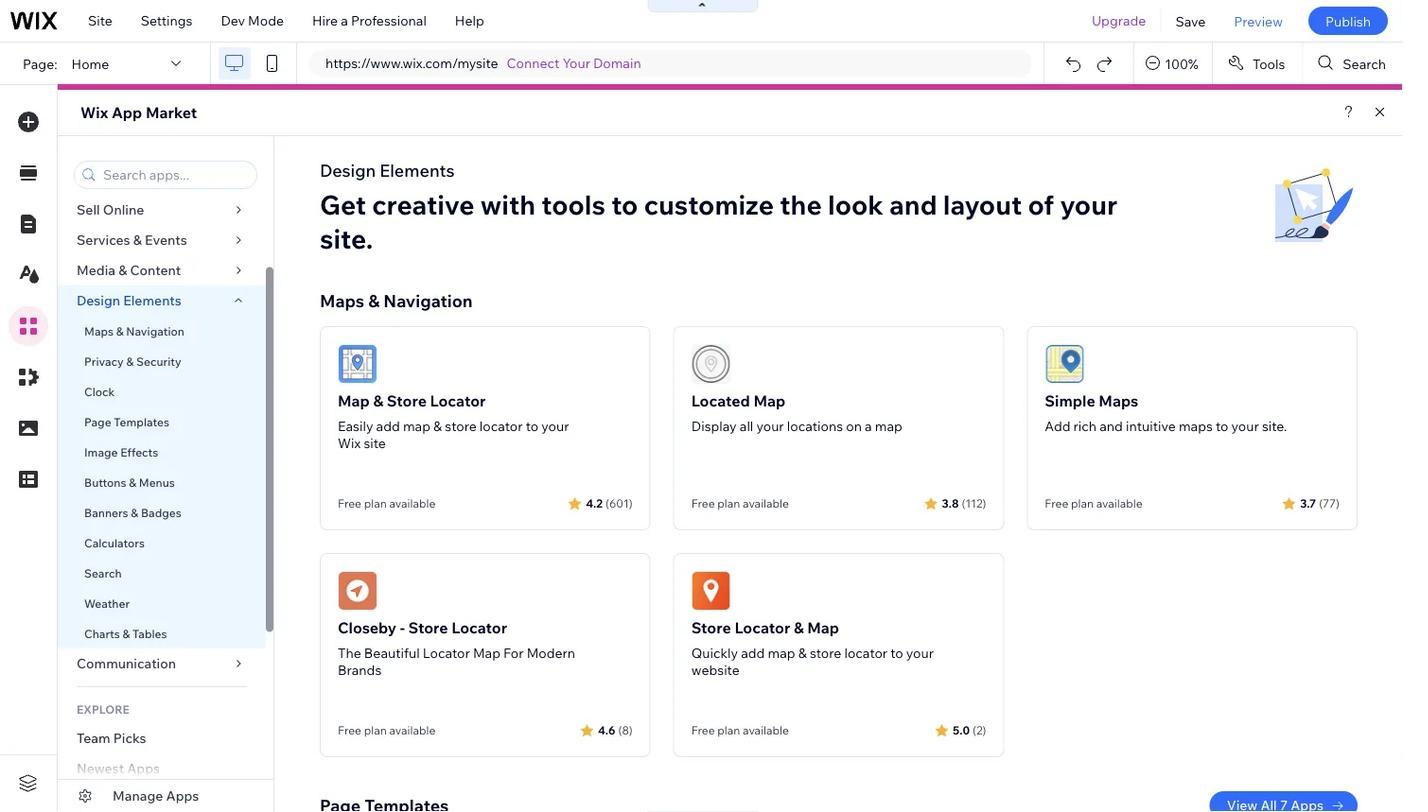 Task type: locate. For each thing, give the bounding box(es) containing it.
maps & navigation up privacy & security
[[84, 324, 184, 338]]

locator for map & store locator
[[480, 418, 523, 435]]

store inside closeby - store locator the beautiful locator map for modern brands
[[408, 619, 448, 638]]

wix
[[80, 103, 108, 122], [338, 435, 361, 452]]

maps & navigation link
[[58, 316, 266, 346]]

plan down brands
[[364, 724, 387, 738]]

available down all
[[743, 497, 789, 511]]

available down beautiful
[[389, 724, 436, 738]]

services & events
[[77, 232, 187, 248]]

site. down the get
[[320, 222, 373, 255]]

apps up 'manage' at left bottom
[[127, 761, 160, 777]]

and right look
[[890, 188, 937, 221]]

1 vertical spatial apps
[[166, 788, 199, 805]]

4.2 (601)
[[586, 496, 633, 510]]

0 vertical spatial locator
[[480, 418, 523, 435]]

a right on
[[865, 418, 872, 435]]

1 vertical spatial site.
[[1262, 418, 1287, 435]]

search up weather
[[84, 566, 122, 581]]

1 horizontal spatial add
[[741, 645, 765, 662]]

home
[[72, 55, 109, 72]]

free plan available down all
[[691, 497, 789, 511]]

available for &
[[389, 497, 436, 511]]

0 horizontal spatial a
[[341, 12, 348, 29]]

0 vertical spatial maps
[[320, 290, 364, 311]]

communication
[[77, 656, 179, 672]]

maps up intuitive
[[1099, 392, 1139, 411]]

publish button
[[1309, 7, 1388, 35]]

your inside simple maps add rich and intuitive maps to your site.
[[1232, 418, 1259, 435]]

store
[[387, 392, 427, 411], [408, 619, 448, 638], [691, 619, 731, 638]]

1 vertical spatial a
[[865, 418, 872, 435]]

online
[[103, 202, 144, 218]]

store inside map & store locator easily add map & store locator to your wix site
[[445, 418, 477, 435]]

a
[[341, 12, 348, 29], [865, 418, 872, 435]]

(601)
[[606, 496, 633, 510]]

maps up map & store locator logo
[[320, 290, 364, 311]]

hire
[[312, 12, 338, 29]]

creative
[[372, 188, 474, 221]]

save
[[1176, 13, 1206, 29]]

free down display on the bottom
[[691, 497, 715, 511]]

free down the 'add'
[[1045, 497, 1069, 511]]

a inside the located map display all your locations on a map
[[865, 418, 872, 435]]

privacy & security
[[84, 354, 181, 369]]

apps inside button
[[166, 788, 199, 805]]

available
[[389, 497, 436, 511], [743, 497, 789, 511], [1096, 497, 1143, 511], [389, 724, 436, 738], [743, 724, 789, 738]]

elements down content
[[123, 292, 182, 309]]

0 horizontal spatial search
[[84, 566, 122, 581]]

to inside design elements get creative with tools to customize the look and layout of your site.
[[611, 188, 638, 221]]

preview
[[1234, 13, 1283, 29]]

free down brands
[[338, 724, 361, 738]]

professional
[[351, 12, 427, 29]]

1 vertical spatial search
[[84, 566, 122, 581]]

0 horizontal spatial maps
[[84, 324, 114, 338]]

elements inside design elements get creative with tools to customize the look and layout of your site.
[[380, 159, 455, 181]]

elements up creative
[[380, 159, 455, 181]]

map for map
[[768, 645, 795, 662]]

team picks
[[77, 730, 146, 747]]

elements for design elements
[[123, 292, 182, 309]]

0 vertical spatial design
[[320, 159, 376, 181]]

wix down easily
[[338, 435, 361, 452]]

0 horizontal spatial design
[[77, 292, 120, 309]]

3.7
[[1300, 496, 1316, 510]]

media & content
[[77, 262, 181, 279]]

available down map & store locator easily add map & store locator to your wix site
[[389, 497, 436, 511]]

on
[[846, 418, 862, 435]]

team picks link
[[58, 724, 266, 754]]

design elements
[[77, 292, 182, 309]]

maps
[[1179, 418, 1213, 435]]

free for map & store locator
[[338, 497, 361, 511]]

map inside the located map display all your locations on a map
[[875, 418, 903, 435]]

5.0
[[953, 723, 970, 738]]

tools
[[541, 188, 605, 221]]

plan down website
[[718, 724, 740, 738]]

map for locator
[[403, 418, 430, 435]]

1 horizontal spatial store
[[810, 645, 841, 662]]

0 vertical spatial apps
[[127, 761, 160, 777]]

free
[[338, 497, 361, 511], [691, 497, 715, 511], [1045, 497, 1069, 511], [338, 724, 361, 738], [691, 724, 715, 738]]

0 horizontal spatial apps
[[127, 761, 160, 777]]

3.8
[[942, 496, 959, 510]]

map inside map & store locator easily add map & store locator to your wix site
[[338, 392, 370, 411]]

1 vertical spatial design
[[77, 292, 120, 309]]

map inside the located map display all your locations on a map
[[754, 392, 786, 411]]

navigation
[[384, 290, 473, 311], [126, 324, 184, 338]]

market
[[146, 103, 197, 122]]

available down store locator & map quickly add map & store locator to your website
[[743, 724, 789, 738]]

0 horizontal spatial store
[[445, 418, 477, 435]]

0 horizontal spatial site.
[[320, 222, 373, 255]]

banners
[[84, 506, 128, 520]]

map inside store locator & map quickly add map & store locator to your website
[[768, 645, 795, 662]]

add inside map & store locator easily add map & store locator to your wix site
[[376, 418, 400, 435]]

Search apps... field
[[97, 162, 251, 188]]

free plan available down the rich
[[1045, 497, 1143, 511]]

1 vertical spatial locator
[[844, 645, 888, 662]]

website
[[691, 662, 740, 679]]

1 horizontal spatial navigation
[[384, 290, 473, 311]]

design elements link
[[58, 286, 266, 316]]

maps up privacy
[[84, 324, 114, 338]]

store inside map & store locator easily add map & store locator to your wix site
[[387, 392, 427, 411]]

simple
[[1045, 392, 1095, 411]]

add up site
[[376, 418, 400, 435]]

available down intuitive
[[1096, 497, 1143, 511]]

plan down site
[[364, 497, 387, 511]]

0 vertical spatial navigation
[[384, 290, 473, 311]]

locator inside store locator & map quickly add map & store locator to your website
[[735, 619, 790, 638]]

charts & tables
[[84, 627, 167, 641]]

to inside simple maps add rich and intuitive maps to your site.
[[1216, 418, 1229, 435]]

1 vertical spatial wix
[[338, 435, 361, 452]]

map inside map & store locator easily add map & store locator to your wix site
[[403, 418, 430, 435]]

available for maps
[[1096, 497, 1143, 511]]

closeby - store locator the beautiful locator map for modern brands
[[338, 619, 575, 679]]

to
[[611, 188, 638, 221], [526, 418, 539, 435], [1216, 418, 1229, 435], [891, 645, 903, 662]]

wix app market
[[80, 103, 197, 122]]

buttons & menus link
[[58, 467, 266, 498]]

1 horizontal spatial and
[[1100, 418, 1123, 435]]

apps down newest apps link
[[166, 788, 199, 805]]

1 vertical spatial and
[[1100, 418, 1123, 435]]

0 vertical spatial wix
[[80, 103, 108, 122]]

design inside design elements get creative with tools to customize the look and layout of your site.
[[320, 159, 376, 181]]

plan down display on the bottom
[[718, 497, 740, 511]]

2 vertical spatial maps
[[1099, 392, 1139, 411]]

free plan available for &
[[338, 497, 436, 511]]

(8)
[[618, 723, 633, 738]]

0 vertical spatial and
[[890, 188, 937, 221]]

weather
[[84, 597, 130, 611]]

map right quickly
[[768, 645, 795, 662]]

(77)
[[1319, 496, 1340, 510]]

save button
[[1161, 0, 1220, 42]]

0 vertical spatial elements
[[380, 159, 455, 181]]

free plan available down site
[[338, 497, 436, 511]]

simple maps add rich and intuitive maps to your site.
[[1045, 392, 1287, 435]]

add
[[376, 418, 400, 435], [741, 645, 765, 662]]

and right the rich
[[1100, 418, 1123, 435]]

add right quickly
[[741, 645, 765, 662]]

plan for simple
[[1071, 497, 1094, 511]]

free down easily
[[338, 497, 361, 511]]

1 vertical spatial maps
[[84, 324, 114, 338]]

map right on
[[875, 418, 903, 435]]

0 vertical spatial site.
[[320, 222, 373, 255]]

explore
[[77, 703, 130, 717]]

wix left app
[[80, 103, 108, 122]]

locator inside map & store locator easily add map & store locator to your wix site
[[480, 418, 523, 435]]

site. right maps at the right of page
[[1262, 418, 1287, 435]]

available for map
[[743, 497, 789, 511]]

0 vertical spatial search
[[1343, 55, 1386, 72]]

search
[[1343, 55, 1386, 72], [84, 566, 122, 581]]

maps & navigation
[[320, 290, 473, 311], [84, 324, 184, 338]]

2 horizontal spatial map
[[875, 418, 903, 435]]

map inside closeby - store locator the beautiful locator map for modern brands
[[473, 645, 501, 662]]

locator for store locator & map
[[844, 645, 888, 662]]

publish
[[1326, 13, 1371, 29]]

1 horizontal spatial search
[[1343, 55, 1386, 72]]

events
[[145, 232, 187, 248]]

plan down the rich
[[1071, 497, 1094, 511]]

design up the get
[[320, 159, 376, 181]]

store inside store locator & map quickly add map & store locator to your website
[[691, 619, 731, 638]]

free plan available down website
[[691, 724, 789, 738]]

1 horizontal spatial map
[[768, 645, 795, 662]]

search down publish
[[1343, 55, 1386, 72]]

and inside simple maps add rich and intuitive maps to your site.
[[1100, 418, 1123, 435]]

elements
[[380, 159, 455, 181], [123, 292, 182, 309]]

charts & tables link
[[58, 619, 266, 649]]

free for located map
[[691, 497, 715, 511]]

simple maps logo image
[[1045, 344, 1085, 384]]

0 horizontal spatial add
[[376, 418, 400, 435]]

image effects link
[[58, 437, 266, 467]]

content
[[130, 262, 181, 279]]

1 vertical spatial maps & navigation
[[84, 324, 184, 338]]

1 vertical spatial navigation
[[126, 324, 184, 338]]

page templates link
[[58, 407, 266, 437]]

map right easily
[[403, 418, 430, 435]]

a right hire
[[341, 12, 348, 29]]

beautiful
[[364, 645, 420, 662]]

0 horizontal spatial map
[[403, 418, 430, 435]]

design down media
[[77, 292, 120, 309]]

1 vertical spatial elements
[[123, 292, 182, 309]]

your
[[1060, 188, 1118, 221], [541, 418, 569, 435], [756, 418, 784, 435], [1232, 418, 1259, 435], [906, 645, 934, 662]]

with
[[480, 188, 536, 221]]

your inside design elements get creative with tools to customize the look and layout of your site.
[[1060, 188, 1118, 221]]

tools button
[[1213, 43, 1302, 84]]

design for design elements
[[77, 292, 120, 309]]

0 vertical spatial store
[[445, 418, 477, 435]]

-
[[400, 619, 405, 638]]

closeby
[[338, 619, 397, 638]]

0 horizontal spatial locator
[[480, 418, 523, 435]]

design elements get creative with tools to customize the look and layout of your site.
[[320, 159, 1118, 255]]

newest apps
[[77, 761, 160, 777]]

maps & navigation up map & store locator logo
[[320, 290, 473, 311]]

1 horizontal spatial a
[[865, 418, 872, 435]]

free plan available down brands
[[338, 724, 436, 738]]

locator inside store locator & map quickly add map & store locator to your website
[[844, 645, 888, 662]]

1 horizontal spatial site.
[[1262, 418, 1287, 435]]

banners & badges
[[84, 506, 181, 520]]

1 horizontal spatial wix
[[338, 435, 361, 452]]

free down website
[[691, 724, 715, 738]]

1 vertical spatial add
[[741, 645, 765, 662]]

1 horizontal spatial apps
[[166, 788, 199, 805]]

store for store locator & map
[[810, 645, 841, 662]]

map inside store locator & map quickly add map & store locator to your website
[[807, 619, 839, 638]]

0 horizontal spatial and
[[890, 188, 937, 221]]

0 vertical spatial add
[[376, 418, 400, 435]]

add inside store locator & map quickly add map & store locator to your website
[[741, 645, 765, 662]]

for
[[503, 645, 524, 662]]

menus
[[139, 475, 175, 490]]

1 horizontal spatial elements
[[380, 159, 455, 181]]

0 horizontal spatial navigation
[[126, 324, 184, 338]]

1 vertical spatial store
[[810, 645, 841, 662]]

your inside the located map display all your locations on a map
[[756, 418, 784, 435]]

1 horizontal spatial locator
[[844, 645, 888, 662]]

0 horizontal spatial elements
[[123, 292, 182, 309]]

store inside store locator & map quickly add map & store locator to your website
[[810, 645, 841, 662]]

manage
[[113, 788, 163, 805]]

available for locator
[[743, 724, 789, 738]]

3.8 (112)
[[942, 496, 986, 510]]

calculators
[[84, 536, 145, 550]]

1 horizontal spatial design
[[320, 159, 376, 181]]

intuitive
[[1126, 418, 1176, 435]]

elements for design elements get creative with tools to customize the look and layout of your site.
[[380, 159, 455, 181]]

dev mode
[[221, 12, 284, 29]]

hire a professional
[[312, 12, 427, 29]]

brands
[[338, 662, 382, 679]]

2 horizontal spatial maps
[[1099, 392, 1139, 411]]

site. inside design elements get creative with tools to customize the look and layout of your site.
[[320, 222, 373, 255]]

map & store locator logo image
[[338, 344, 378, 384]]

1 horizontal spatial maps & navigation
[[320, 290, 473, 311]]

sell online link
[[58, 195, 266, 225]]



Task type: vqa. For each thing, say whether or not it's contained in the screenshot.


Task type: describe. For each thing, give the bounding box(es) containing it.
maps inside simple maps add rich and intuitive maps to your site.
[[1099, 392, 1139, 411]]

store locator & map logo image
[[691, 572, 731, 611]]

https://www.wix.com/mysite connect your domain
[[326, 55, 641, 71]]

free plan available for maps
[[1045, 497, 1143, 511]]

free for simple maps
[[1045, 497, 1069, 511]]

your inside store locator & map quickly add map & store locator to your website
[[906, 645, 934, 662]]

newest apps link
[[58, 754, 266, 784]]

communication link
[[58, 649, 266, 679]]

search link
[[58, 558, 266, 589]]

to inside map & store locator easily add map & store locator to your wix site
[[526, 418, 539, 435]]

(112)
[[962, 496, 986, 510]]

rich
[[1074, 418, 1097, 435]]

plan for map
[[364, 497, 387, 511]]

media & content link
[[58, 255, 266, 286]]

calculators link
[[58, 528, 266, 558]]

search button
[[1303, 43, 1403, 84]]

quickly
[[691, 645, 738, 662]]

your
[[563, 55, 590, 71]]

apps for manage apps
[[166, 788, 199, 805]]

of
[[1028, 188, 1054, 221]]

store for &
[[387, 392, 427, 411]]

located map logo image
[[691, 344, 731, 384]]

site
[[364, 435, 386, 452]]

0 vertical spatial maps & navigation
[[320, 290, 473, 311]]

look
[[828, 188, 884, 221]]

plan for located
[[718, 497, 740, 511]]

wix inside map & store locator easily add map & store locator to your wix site
[[338, 435, 361, 452]]

search inside button
[[1343, 55, 1386, 72]]

newest
[[77, 761, 124, 777]]

and inside design elements get creative with tools to customize the look and layout of your site.
[[890, 188, 937, 221]]

store locator & map quickly add map & store locator to your website
[[691, 619, 934, 679]]

4.6 (8)
[[598, 723, 633, 738]]

clock
[[84, 385, 115, 399]]

buttons
[[84, 475, 126, 490]]

sell
[[77, 202, 100, 218]]

0 horizontal spatial wix
[[80, 103, 108, 122]]

add for locator
[[741, 645, 765, 662]]

site. inside simple maps add rich and intuitive maps to your site.
[[1262, 418, 1287, 435]]

the
[[338, 645, 361, 662]]

0 vertical spatial a
[[341, 12, 348, 29]]

modern
[[527, 645, 575, 662]]

4.2
[[586, 496, 603, 510]]

100% button
[[1135, 43, 1212, 84]]

easily
[[338, 418, 373, 435]]

get
[[320, 188, 366, 221]]

effects
[[120, 445, 158, 459]]

manage apps button
[[58, 781, 273, 813]]

dev
[[221, 12, 245, 29]]

plan for store
[[718, 724, 740, 738]]

services & events link
[[58, 225, 266, 255]]

services
[[77, 232, 130, 248]]

image
[[84, 445, 118, 459]]

connect
[[507, 55, 560, 71]]

located
[[691, 392, 750, 411]]

site
[[88, 12, 112, 29]]

closeby - store locator logo image
[[338, 572, 378, 611]]

1 horizontal spatial maps
[[320, 290, 364, 311]]

manage apps
[[113, 788, 199, 805]]

available for -
[[389, 724, 436, 738]]

store for -
[[408, 619, 448, 638]]

free plan available for map
[[691, 497, 789, 511]]

the
[[780, 188, 822, 221]]

display
[[691, 418, 737, 435]]

to inside store locator & map quickly add map & store locator to your website
[[891, 645, 903, 662]]

3.7 (77)
[[1300, 496, 1340, 510]]

help
[[455, 12, 484, 29]]

add for &
[[376, 418, 400, 435]]

free plan available for locator
[[691, 724, 789, 738]]

locations
[[787, 418, 843, 435]]

0 horizontal spatial maps & navigation
[[84, 324, 184, 338]]

plan for closeby
[[364, 724, 387, 738]]

weather link
[[58, 589, 266, 619]]

design for design elements get creative with tools to customize the look and layout of your site.
[[320, 159, 376, 181]]

security
[[136, 354, 181, 369]]

picks
[[113, 730, 146, 747]]

locator inside map & store locator easily add map & store locator to your wix site
[[430, 392, 486, 411]]

page templates
[[84, 415, 172, 429]]

badges
[[141, 506, 181, 520]]

media
[[77, 262, 115, 279]]

mode
[[248, 12, 284, 29]]

sell online
[[77, 202, 144, 218]]

map & store locator easily add map & store locator to your wix site
[[338, 392, 569, 452]]

clock link
[[58, 377, 266, 407]]

free for closeby - store locator
[[338, 724, 361, 738]]

tables
[[132, 627, 167, 641]]

https://www.wix.com/mysite
[[326, 55, 498, 71]]

4.6
[[598, 723, 616, 738]]

layout
[[943, 188, 1022, 221]]

settings
[[141, 12, 192, 29]]

domain
[[593, 55, 641, 71]]

preview button
[[1220, 0, 1297, 42]]

(2)
[[973, 723, 986, 738]]

page
[[84, 415, 111, 429]]

all
[[740, 418, 754, 435]]

image effects
[[84, 445, 158, 459]]

privacy
[[84, 354, 124, 369]]

charts
[[84, 627, 120, 641]]

free for store locator & map
[[691, 724, 715, 738]]

your inside map & store locator easily add map & store locator to your wix site
[[541, 418, 569, 435]]

located map display all your locations on a map
[[691, 392, 903, 435]]

privacy & security link
[[58, 346, 266, 377]]

apps for newest apps
[[127, 761, 160, 777]]

store for map & store locator
[[445, 418, 477, 435]]

free plan available for -
[[338, 724, 436, 738]]



